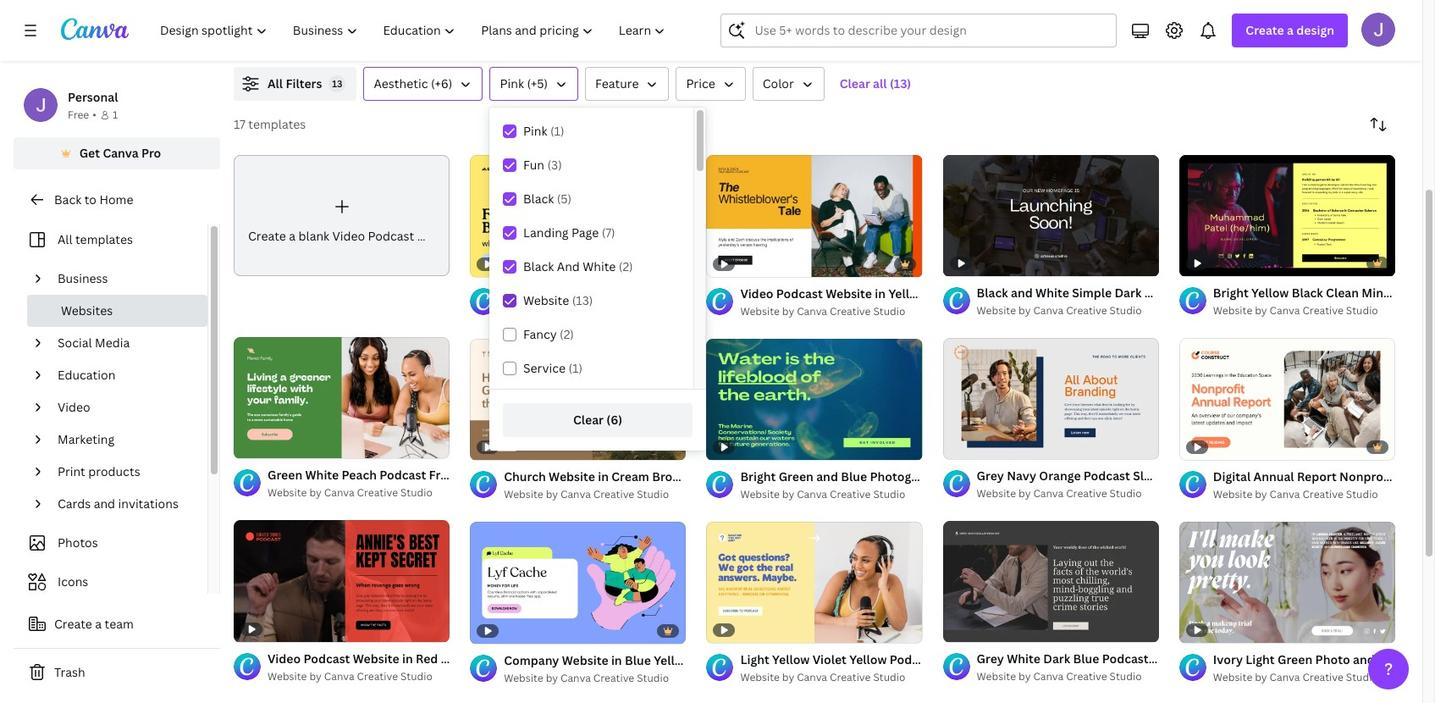 Task type: vqa. For each thing, say whether or not it's contained in the screenshot.
all filters list box
no



Task type: describe. For each thing, give the bounding box(es) containing it.
black for black (5)
[[524, 191, 554, 207]]

canva inside church website in cream brown simple blocks style website by canva creative studio
[[561, 487, 591, 502]]

video for video
[[58, 399, 90, 415]]

2 1 of 7 link from the top
[[943, 521, 1160, 642]]

design
[[1297, 22, 1335, 38]]

neons
[[529, 651, 566, 667]]

canva inside digital annual report nonprofit educat website by canva creative studio
[[1270, 487, 1301, 501]]

print products link
[[51, 456, 197, 488]]

grey white dark blue podcast sleek corporate video podcast website image
[[943, 521, 1160, 642]]

service
[[524, 360, 566, 376]]

digital annual report nonprofit educat link
[[1214, 467, 1436, 486]]

create for create a team
[[54, 616, 92, 632]]

photos link
[[24, 527, 197, 559]]

dynamic
[[475, 651, 526, 667]]

launch
[[1231, 285, 1273, 301]]

clear for clear all (13)
[[840, 75, 871, 91]]

create for create a blank video podcast website
[[248, 228, 286, 244]]

print
[[58, 463, 85, 479]]

fancy (2)
[[524, 326, 574, 342]]

free •
[[68, 108, 97, 122]]

feature
[[596, 75, 639, 91]]

personal
[[68, 89, 118, 105]]

1 of 7 for the grey navy orange podcast sleek corporate video podcast website image
[[955, 439, 979, 452]]

0 horizontal spatial marketing
[[58, 431, 114, 447]]

create a design button
[[1233, 14, 1349, 47]]

service (1)
[[524, 360, 583, 376]]

back to home link
[[14, 183, 220, 217]]

fun (3)
[[524, 157, 562, 173]]

marketing inside black and white simple dark marketing site launch website website by canva creative studio
[[1145, 285, 1203, 301]]

cards
[[58, 496, 91, 512]]

of for 1 of 6 link
[[253, 438, 262, 451]]

cream
[[612, 469, 650, 485]]

all for all filters
[[268, 75, 283, 91]]

create a blank video podcast website
[[248, 228, 463, 244]]

education link
[[51, 359, 197, 391]]

of for 1st 1 of 7 link from the bottom
[[962, 622, 972, 635]]

feature button
[[585, 67, 670, 101]]

color
[[763, 75, 794, 91]]

photos
[[58, 535, 98, 551]]

video inside create a blank video podcast website element
[[333, 228, 365, 244]]

6
[[264, 438, 270, 451]]

products
[[88, 463, 140, 479]]

all filters
[[268, 75, 322, 91]]

website (13)
[[524, 292, 593, 308]]

clear all (13)
[[840, 75, 912, 91]]

simple inside black and white simple dark marketing site launch website website by canva creative studio
[[1073, 285, 1112, 301]]

of for first 1 of 7 link from the top
[[962, 439, 972, 452]]

fancy
[[524, 326, 557, 342]]

site
[[1206, 285, 1228, 301]]

clear (6) button
[[503, 403, 693, 437]]

black inside video podcast website in red black dynamic neons style website by canva creative studio
[[441, 651, 472, 667]]

by inside digital annual report nonprofit educat website by canva creative studio
[[1256, 487, 1268, 501]]

dark
[[1115, 285, 1142, 301]]

17
[[234, 116, 246, 132]]

templates for 17 templates
[[248, 116, 306, 132]]

1 vertical spatial (13)
[[572, 292, 593, 308]]

education
[[58, 367, 115, 383]]

color button
[[753, 67, 825, 101]]

7 for first 1 of 7 link from the top
[[974, 439, 979, 452]]

nonprofit
[[1340, 468, 1397, 484]]

pink for pink (+5)
[[500, 75, 524, 91]]

aesthetic (+6) button
[[364, 67, 483, 101]]

a for design
[[1288, 22, 1294, 38]]

black for black and white (2)
[[524, 258, 554, 274]]

black and white simple dark marketing site launch website website by canva creative studio
[[977, 285, 1323, 318]]

by inside black and white simple dark marketing site launch website website by canva creative studio
[[1019, 303, 1031, 318]]

video podcast website in red black dynamic neons style link
[[268, 650, 598, 668]]

get canva pro button
[[14, 137, 220, 169]]

business
[[58, 270, 108, 286]]

creative inside black and white simple dark marketing site launch website website by canva creative studio
[[1067, 303, 1108, 318]]

icons link
[[24, 566, 197, 598]]

(3)
[[548, 157, 562, 173]]

create for create a design
[[1246, 22, 1285, 38]]

studio inside digital annual report nonprofit educat website by canva creative studio
[[1347, 487, 1379, 501]]

grey navy orange podcast sleek corporate video podcast website image
[[943, 338, 1160, 459]]

website inside digital annual report nonprofit educat website by canva creative studio
[[1214, 487, 1253, 501]]

social
[[58, 335, 92, 351]]

canva inside get canva pro button
[[103, 145, 139, 161]]

to
[[84, 191, 97, 208]]

marketing link
[[51, 424, 197, 456]]

filters
[[286, 75, 322, 91]]

studio inside black and white simple dark marketing site launch website website by canva creative studio
[[1110, 303, 1142, 318]]

style inside church website in cream brown simple blocks style website by canva creative studio
[[776, 469, 805, 485]]

a for team
[[95, 616, 102, 632]]

business link
[[51, 263, 197, 295]]

print products
[[58, 463, 140, 479]]

simple inside church website in cream brown simple blocks style website by canva creative studio
[[692, 469, 732, 485]]

and
[[557, 258, 580, 274]]

1 for green white peach podcast fresh and friendly video podcast website image
[[246, 438, 251, 451]]

home
[[99, 191, 133, 208]]

create a team
[[54, 616, 134, 632]]

creative inside video podcast website in red black dynamic neons style website by canva creative studio
[[357, 669, 398, 684]]

fun
[[524, 157, 545, 173]]

create a blank video podcast website element
[[234, 155, 463, 277]]

by inside video podcast website in red black dynamic neons style website by canva creative studio
[[310, 669, 322, 684]]

church
[[504, 469, 546, 485]]

17 templates
[[234, 116, 306, 132]]

1 for grey white dark blue podcast sleek corporate video podcast website image
[[955, 622, 960, 635]]

report
[[1298, 468, 1337, 484]]

•
[[93, 108, 97, 122]]

jacob simon image
[[1362, 13, 1396, 47]]

studio inside video podcast website in red black dynamic neons style website by canva creative studio
[[401, 669, 433, 684]]

landing page (7)
[[524, 224, 616, 241]]

black and white (2)
[[524, 258, 633, 274]]

create a blank video podcast website link
[[234, 155, 463, 277]]

(6)
[[607, 412, 623, 428]]

in inside video podcast website in red black dynamic neons style website by canva creative studio
[[402, 651, 413, 667]]

pro
[[141, 145, 161, 161]]

top level navigation element
[[149, 14, 681, 47]]



Task type: locate. For each thing, give the bounding box(es) containing it.
(+6)
[[431, 75, 453, 91]]

1 horizontal spatial marketing
[[1145, 285, 1203, 301]]

red
[[416, 651, 438, 667]]

video for video podcast website in red black dynamic neons style website by canva creative studio
[[268, 651, 301, 667]]

1 horizontal spatial simple
[[1073, 285, 1112, 301]]

blank
[[299, 228, 330, 244]]

0 vertical spatial (1)
[[551, 123, 565, 139]]

1 for the grey navy orange podcast sleek corporate video podcast website image
[[955, 439, 960, 452]]

style
[[776, 469, 805, 485], [569, 651, 598, 667]]

pink left the (+5)
[[500, 75, 524, 91]]

1 horizontal spatial all
[[268, 75, 283, 91]]

2 7 from the top
[[974, 622, 979, 635]]

1 horizontal spatial (2)
[[619, 258, 633, 274]]

0 vertical spatial in
[[598, 469, 609, 485]]

all for all templates
[[58, 231, 72, 247]]

canva
[[103, 145, 139, 161], [1034, 303, 1064, 318], [1270, 303, 1301, 318], [561, 304, 591, 318], [797, 304, 828, 318], [324, 486, 355, 500], [1034, 486, 1064, 501], [797, 487, 828, 501], [1270, 487, 1301, 501], [561, 487, 591, 502], [324, 669, 355, 684], [1034, 669, 1064, 684], [797, 670, 828, 684], [1270, 670, 1301, 684], [561, 671, 591, 685]]

0 vertical spatial create
[[1246, 22, 1285, 38]]

digital
[[1214, 468, 1251, 484]]

1 horizontal spatial (1)
[[569, 360, 583, 376]]

7 for 1st 1 of 7 link from the bottom
[[974, 622, 979, 635]]

digital annual report nonprofit educat website by canva creative studio
[[1214, 468, 1436, 501]]

Sort by button
[[1362, 108, 1396, 141]]

websites
[[61, 302, 113, 319]]

0 vertical spatial white
[[583, 258, 616, 274]]

1 1 of 7 link from the top
[[943, 338, 1160, 459]]

0 horizontal spatial create
[[54, 616, 92, 632]]

1 vertical spatial a
[[289, 228, 296, 244]]

a left blank
[[289, 228, 296, 244]]

free
[[68, 108, 89, 122]]

studio
[[1110, 303, 1142, 318], [1347, 303, 1379, 318], [637, 304, 669, 318], [874, 304, 906, 318], [401, 486, 433, 500], [1110, 486, 1142, 501], [874, 487, 906, 501], [1347, 487, 1379, 501], [637, 487, 669, 502], [401, 669, 433, 684], [1110, 669, 1142, 684], [874, 670, 906, 684], [1347, 670, 1379, 684], [637, 671, 669, 685]]

0 horizontal spatial clear
[[573, 412, 604, 428]]

0 vertical spatial all
[[268, 75, 283, 91]]

(1) for pink (1)
[[551, 123, 565, 139]]

black
[[524, 191, 554, 207], [524, 258, 554, 274], [977, 285, 1009, 301], [441, 651, 472, 667]]

0 vertical spatial templates
[[248, 116, 306, 132]]

black (5)
[[524, 191, 572, 207]]

1 vertical spatial templates
[[75, 231, 133, 247]]

marketing left the site
[[1145, 285, 1203, 301]]

(13) down black and white (2)
[[572, 292, 593, 308]]

(1) for service (1)
[[569, 360, 583, 376]]

0 vertical spatial 1 of 7 link
[[943, 338, 1160, 459]]

creative inside church website in cream brown simple blocks style website by canva creative studio
[[594, 487, 635, 502]]

1 vertical spatial clear
[[573, 412, 604, 428]]

0 vertical spatial video
[[333, 228, 365, 244]]

a for blank
[[289, 228, 296, 244]]

and
[[1011, 285, 1033, 301], [94, 496, 115, 512]]

0 horizontal spatial in
[[402, 651, 413, 667]]

0 horizontal spatial templates
[[75, 231, 133, 247]]

0 horizontal spatial simple
[[692, 469, 732, 485]]

clear left all
[[840, 75, 871, 91]]

1 vertical spatial pink
[[524, 123, 548, 139]]

1 vertical spatial in
[[402, 651, 413, 667]]

0 horizontal spatial (2)
[[560, 326, 574, 342]]

cards and invitations
[[58, 496, 179, 512]]

(1) up (3)
[[551, 123, 565, 139]]

black and white simple dark marketing site launch website link
[[977, 284, 1323, 303]]

team
[[105, 616, 134, 632]]

marketing up print products
[[58, 431, 114, 447]]

1 of 7
[[955, 439, 979, 452], [955, 622, 979, 635]]

trash
[[54, 664, 85, 680]]

1 horizontal spatial a
[[289, 228, 296, 244]]

brown
[[652, 469, 690, 485]]

video podcast website in red black dynamic neons style website by canva creative studio
[[268, 651, 598, 684]]

2 horizontal spatial video
[[333, 228, 365, 244]]

clear (6)
[[573, 412, 623, 428]]

cards and invitations link
[[51, 488, 197, 520]]

(+5)
[[527, 75, 548, 91]]

1 horizontal spatial create
[[248, 228, 286, 244]]

in left the cream
[[598, 469, 609, 485]]

1 vertical spatial white
[[1036, 285, 1070, 301]]

1 1 of 7 from the top
[[955, 439, 979, 452]]

1 7 from the top
[[974, 439, 979, 452]]

1 vertical spatial video
[[58, 399, 90, 415]]

pink for pink (1)
[[524, 123, 548, 139]]

0 vertical spatial podcast
[[368, 228, 414, 244]]

social media
[[58, 335, 130, 351]]

0 vertical spatial clear
[[840, 75, 871, 91]]

(13) inside clear all (13) button
[[890, 75, 912, 91]]

(13) right all
[[890, 75, 912, 91]]

1 horizontal spatial templates
[[248, 116, 306, 132]]

white for and
[[583, 258, 616, 274]]

video inside video link
[[58, 399, 90, 415]]

page
[[572, 224, 599, 241]]

2 horizontal spatial create
[[1246, 22, 1285, 38]]

white right and
[[583, 258, 616, 274]]

0 horizontal spatial and
[[94, 496, 115, 512]]

Search search field
[[755, 14, 1107, 47]]

1
[[113, 108, 118, 122], [246, 438, 251, 451], [955, 439, 960, 452], [955, 622, 960, 635]]

in inside church website in cream brown simple blocks style website by canva creative studio
[[598, 469, 609, 485]]

all templates link
[[24, 224, 197, 256]]

and for black
[[1011, 285, 1033, 301]]

0 vertical spatial simple
[[1073, 285, 1112, 301]]

clear left (6)
[[573, 412, 604, 428]]

simple right brown
[[692, 469, 732, 485]]

clear for clear (6)
[[573, 412, 604, 428]]

aesthetic
[[374, 75, 428, 91]]

1 vertical spatial marketing
[[58, 431, 114, 447]]

pink (1)
[[524, 123, 565, 139]]

canva inside video podcast website in red black dynamic neons style website by canva creative studio
[[324, 669, 355, 684]]

1 horizontal spatial and
[[1011, 285, 1033, 301]]

2 1 of 7 from the top
[[955, 622, 979, 635]]

1 of 7 for grey white dark blue podcast sleek corporate video podcast website image
[[955, 622, 979, 635]]

clear
[[840, 75, 871, 91], [573, 412, 604, 428]]

0 vertical spatial (2)
[[619, 258, 633, 274]]

white inside black and white simple dark marketing site launch website website by canva creative studio
[[1036, 285, 1070, 301]]

website
[[417, 228, 463, 244], [1276, 285, 1323, 301], [524, 292, 569, 308], [977, 303, 1017, 318], [1214, 303, 1253, 318], [504, 304, 544, 318], [741, 304, 780, 318], [549, 469, 595, 485], [268, 486, 307, 500], [977, 486, 1017, 501], [741, 487, 780, 501], [1214, 487, 1253, 501], [504, 487, 544, 502], [353, 651, 400, 667], [268, 669, 307, 684], [977, 669, 1017, 684], [741, 670, 780, 684], [1214, 670, 1253, 684], [504, 671, 544, 685]]

white for and
[[1036, 285, 1070, 301]]

0 horizontal spatial video
[[58, 399, 90, 415]]

pink inside button
[[500, 75, 524, 91]]

all
[[268, 75, 283, 91], [58, 231, 72, 247]]

0 horizontal spatial (13)
[[572, 292, 593, 308]]

0 vertical spatial style
[[776, 469, 805, 485]]

black for black and white simple dark marketing site launch website website by canva creative studio
[[977, 285, 1009, 301]]

1 horizontal spatial in
[[598, 469, 609, 485]]

templates right 17
[[248, 116, 306, 132]]

1 of 7 link
[[943, 338, 1160, 459], [943, 521, 1160, 642]]

simple left dark
[[1073, 285, 1112, 301]]

of
[[253, 438, 262, 451], [962, 439, 972, 452], [962, 622, 972, 635]]

get canva pro
[[79, 145, 161, 161]]

video
[[333, 228, 365, 244], [58, 399, 90, 415], [268, 651, 301, 667]]

0 horizontal spatial a
[[95, 616, 102, 632]]

video podcast website templates image
[[1035, 0, 1396, 47], [1035, 0, 1396, 47]]

style right neons
[[569, 651, 598, 667]]

clear all (13) button
[[832, 67, 920, 101]]

1 horizontal spatial video
[[268, 651, 301, 667]]

green white peach podcast fresh and friendly video podcast website image
[[234, 337, 450, 459]]

2 vertical spatial a
[[95, 616, 102, 632]]

1 vertical spatial (2)
[[560, 326, 574, 342]]

a left design
[[1288, 22, 1294, 38]]

0 vertical spatial 7
[[974, 439, 979, 452]]

1 horizontal spatial podcast
[[368, 228, 414, 244]]

(1) right "service"
[[569, 360, 583, 376]]

2 vertical spatial video
[[268, 651, 301, 667]]

all left filters at the top of the page
[[268, 75, 283, 91]]

creative inside digital annual report nonprofit educat website by canva creative studio
[[1303, 487, 1344, 501]]

0 horizontal spatial (1)
[[551, 123, 565, 139]]

13 filter options selected element
[[329, 75, 346, 92]]

(5)
[[557, 191, 572, 207]]

1 horizontal spatial style
[[776, 469, 805, 485]]

0 horizontal spatial white
[[583, 258, 616, 274]]

1 vertical spatial simple
[[692, 469, 732, 485]]

back to home
[[54, 191, 133, 208]]

2 vertical spatial create
[[54, 616, 92, 632]]

1 vertical spatial all
[[58, 231, 72, 247]]

1 horizontal spatial clear
[[840, 75, 871, 91]]

0 vertical spatial and
[[1011, 285, 1033, 301]]

1 vertical spatial podcast
[[304, 651, 350, 667]]

1 vertical spatial 1 of 7 link
[[943, 521, 1160, 642]]

1 horizontal spatial (13)
[[890, 75, 912, 91]]

podcast inside video podcast website in red black dynamic neons style website by canva creative studio
[[304, 651, 350, 667]]

website by canva creative studio link
[[977, 303, 1160, 320], [1214, 303, 1396, 320], [504, 303, 687, 320], [741, 303, 923, 320], [268, 485, 450, 502], [977, 485, 1160, 502], [741, 486, 923, 503], [1214, 486, 1396, 503], [504, 486, 687, 503], [268, 668, 450, 685], [977, 668, 1160, 685], [741, 669, 923, 686], [1214, 669, 1396, 686], [504, 670, 687, 687]]

pink up fun
[[524, 123, 548, 139]]

video link
[[51, 391, 197, 424]]

None search field
[[721, 14, 1118, 47]]

(2) right and
[[619, 258, 633, 274]]

1 vertical spatial 1 of 7
[[955, 622, 979, 635]]

pink (+5)
[[500, 75, 548, 91]]

(2) right fancy
[[560, 326, 574, 342]]

pink
[[500, 75, 524, 91], [524, 123, 548, 139]]

create down icons
[[54, 616, 92, 632]]

templates down back to home
[[75, 231, 133, 247]]

by
[[1019, 303, 1031, 318], [1256, 303, 1268, 318], [546, 304, 558, 318], [783, 304, 795, 318], [310, 486, 322, 500], [1019, 486, 1031, 501], [783, 487, 795, 501], [1256, 487, 1268, 501], [546, 487, 558, 502], [310, 669, 322, 684], [1019, 669, 1031, 684], [783, 670, 795, 684], [1256, 670, 1268, 684], [546, 671, 558, 685]]

black inside black and white simple dark marketing site launch website website by canva creative studio
[[977, 285, 1009, 301]]

create inside button
[[54, 616, 92, 632]]

media
[[95, 335, 130, 351]]

church website in cream brown simple blocks style link
[[504, 468, 805, 486]]

style inside video podcast website in red black dynamic neons style website by canva creative studio
[[569, 651, 598, 667]]

in left red
[[402, 651, 413, 667]]

all templates
[[58, 231, 133, 247]]

studio inside church website in cream brown simple blocks style website by canva creative studio
[[637, 487, 669, 502]]

create a team button
[[14, 607, 220, 641]]

blocks
[[735, 469, 773, 485]]

a left team
[[95, 616, 102, 632]]

canva inside black and white simple dark marketing site launch website website by canva creative studio
[[1034, 303, 1064, 318]]

church website in cream brown simple blocks style website by canva creative studio
[[504, 469, 805, 502]]

1 of 6 link
[[234, 337, 450, 459]]

all
[[873, 75, 887, 91]]

trash link
[[14, 656, 220, 690]]

and for cards
[[94, 496, 115, 512]]

0 horizontal spatial all
[[58, 231, 72, 247]]

templates for all templates
[[75, 231, 133, 247]]

a inside button
[[95, 616, 102, 632]]

white left dark
[[1036, 285, 1070, 301]]

0 vertical spatial (13)
[[890, 75, 912, 91]]

0 horizontal spatial style
[[569, 651, 598, 667]]

13
[[332, 77, 343, 90]]

0 vertical spatial marketing
[[1145, 285, 1203, 301]]

create left design
[[1246, 22, 1285, 38]]

aesthetic (+6)
[[374, 75, 453, 91]]

1 vertical spatial style
[[569, 651, 598, 667]]

2 horizontal spatial a
[[1288, 22, 1294, 38]]

(13)
[[890, 75, 912, 91], [572, 292, 593, 308]]

by inside church website in cream brown simple blocks style website by canva creative studio
[[546, 487, 558, 502]]

create inside dropdown button
[[1246, 22, 1285, 38]]

1 vertical spatial create
[[248, 228, 286, 244]]

create left blank
[[248, 228, 286, 244]]

0 vertical spatial a
[[1288, 22, 1294, 38]]

invitations
[[118, 496, 179, 512]]

website by canva creative studio
[[1214, 303, 1379, 318], [504, 304, 669, 318], [741, 304, 906, 318], [268, 486, 433, 500], [977, 486, 1142, 501], [741, 487, 906, 501], [977, 669, 1142, 684], [741, 670, 906, 684], [1214, 670, 1379, 684], [504, 671, 669, 685]]

a inside dropdown button
[[1288, 22, 1294, 38]]

back
[[54, 191, 82, 208]]

1 vertical spatial and
[[94, 496, 115, 512]]

icons
[[58, 574, 88, 590]]

templates
[[248, 116, 306, 132], [75, 231, 133, 247]]

style right blocks
[[776, 469, 805, 485]]

0 horizontal spatial podcast
[[304, 651, 350, 667]]

(7)
[[602, 224, 616, 241]]

(1)
[[551, 123, 565, 139], [569, 360, 583, 376]]

1 vertical spatial 7
[[974, 622, 979, 635]]

simple
[[1073, 285, 1112, 301], [692, 469, 732, 485]]

create
[[1246, 22, 1285, 38], [248, 228, 286, 244], [54, 616, 92, 632]]

video inside video podcast website in red black dynamic neons style website by canva creative studio
[[268, 651, 301, 667]]

all down 'back'
[[58, 231, 72, 247]]

1 vertical spatial (1)
[[569, 360, 583, 376]]

0 vertical spatial 1 of 7
[[955, 439, 979, 452]]

0 vertical spatial pink
[[500, 75, 524, 91]]

1 horizontal spatial white
[[1036, 285, 1070, 301]]

price button
[[676, 67, 746, 101]]

and inside black and white simple dark marketing site launch website website by canva creative studio
[[1011, 285, 1033, 301]]



